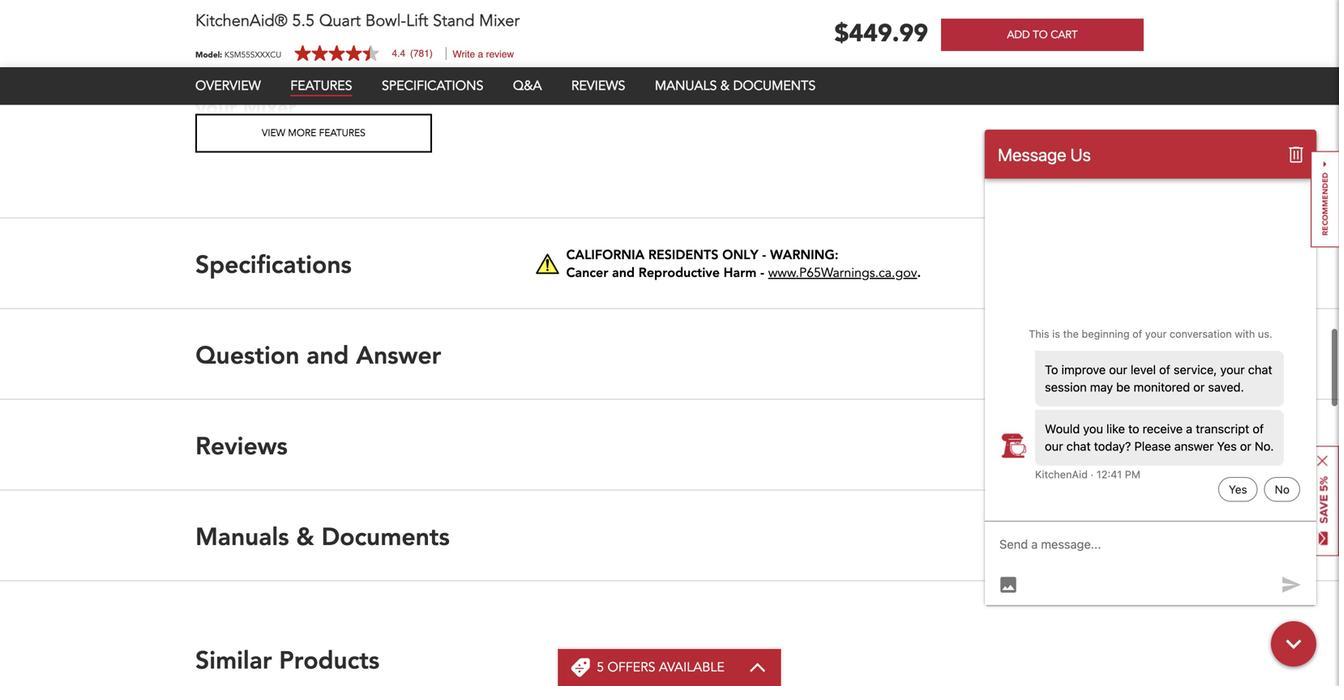 Task type: locate. For each thing, give the bounding box(es) containing it.
more
[[542, 71, 591, 97]]

quart
[[319, 10, 361, 32]]

0 vertical spatial &
[[720, 77, 730, 95]]

1 vertical spatial reviews
[[195, 430, 288, 461]]

- right only
[[762, 246, 766, 263]]

and left answer
[[307, 339, 349, 371]]

to
[[460, 71, 480, 97]]

view more features button
[[195, 114, 432, 153]]

1 vertical spatial -
[[760, 264, 764, 281]]

q&a
[[513, 77, 542, 95]]

&
[[720, 77, 730, 95], [296, 521, 314, 552]]

specifications
[[382, 77, 483, 95], [195, 248, 352, 280]]

1 vertical spatial documents
[[321, 521, 450, 552]]

chevron icon image
[[749, 663, 767, 673]]

answer
[[356, 339, 441, 371]]

1 vertical spatial mixer
[[243, 95, 296, 122]]

write
[[453, 49, 475, 60]]

1 horizontal spatial coated
[[999, 109, 1040, 127]]

and
[[612, 264, 635, 281], [307, 339, 349, 371]]

mixer up review
[[479, 10, 520, 32]]

1 horizontal spatial mixer
[[479, 10, 520, 32]]

0 vertical spatial manuals
[[655, 77, 717, 95]]

0 vertical spatial and
[[612, 264, 635, 281]]

0 vertical spatial documents
[[733, 77, 816, 95]]

features
[[319, 127, 365, 140]]

beater,
[[937, 109, 978, 127]]

overview
[[195, 77, 261, 95]]

question
[[195, 339, 299, 371]]

reviews link
[[571, 77, 625, 95]]

kitchenaid® 5.5 quart bowl-lift stand mixer
[[195, 10, 520, 32]]

stainless
[[734, 109, 783, 127]]

$449.99
[[835, 17, 928, 50]]

1 horizontal spatial &
[[720, 77, 730, 95]]

specifications link
[[382, 77, 483, 95]]

manuals
[[655, 77, 717, 95], [195, 521, 289, 552]]

write a review
[[453, 49, 514, 60]]

coated
[[871, 109, 912, 127], [999, 109, 1040, 127]]

write a review button
[[453, 49, 514, 60]]

0 horizontal spatial manuals & documents
[[195, 521, 450, 552]]

(1) 5.5-qt stainless steel bowl, (1) coated flat beater, (1) coated dough hook, (1) 6- wire whip
[[678, 109, 1151, 144]]

heading
[[597, 659, 725, 677]]

(1)
[[678, 109, 692, 127], [853, 109, 868, 127], [981, 109, 996, 127], [1121, 109, 1136, 127]]

model:
[[195, 49, 222, 60]]

similar products
[[195, 644, 380, 676]]

available*
[[360, 71, 454, 97]]

1 vertical spatial and
[[307, 339, 349, 371]]

0 horizontal spatial reviews
[[195, 430, 288, 461]]

manuals & documents
[[655, 77, 816, 95], [195, 521, 450, 552]]

1 coated from the left
[[871, 109, 912, 127]]

and down california
[[612, 264, 635, 281]]

4.4 (781)
[[392, 48, 433, 59]]

1 vertical spatial &
[[296, 521, 314, 552]]

more
[[288, 127, 316, 140]]

-
[[762, 246, 766, 263], [760, 264, 764, 281]]

close image
[[1317, 456, 1328, 467]]

1 vertical spatial specifications
[[195, 248, 352, 280]]

add to cart
[[1007, 28, 1078, 42]]

documents
[[733, 77, 816, 95], [321, 521, 450, 552]]

cart
[[1051, 28, 1078, 42]]

and inside the california residents only - warning: cancer and reproductive harm - www.p65warnings.ca.gov .
[[612, 264, 635, 281]]

5.5
[[292, 10, 315, 32]]

0 horizontal spatial documents
[[321, 521, 450, 552]]

mixer up view
[[243, 95, 296, 122]]

1 horizontal spatial and
[[612, 264, 635, 281]]

0 horizontal spatial specifications
[[195, 248, 352, 280]]

wire
[[678, 126, 702, 144]]

bowl-
[[365, 10, 406, 32]]

6-
[[1139, 109, 1151, 127]]

10+
[[195, 71, 231, 97]]

(1) left 5.5-
[[678, 109, 692, 127]]

products
[[279, 644, 380, 676]]

(1) left 6-
[[1121, 109, 1136, 127]]

view more features
[[262, 127, 365, 140]]

0 vertical spatial reviews
[[571, 77, 625, 95]]

coated left flat at the right of page
[[871, 109, 912, 127]]

1 vertical spatial manuals
[[195, 521, 289, 552]]

question and answer
[[195, 339, 441, 371]]

warning:
[[770, 246, 839, 263]]

view
[[262, 127, 285, 140]]

includes
[[868, 71, 942, 97]]

0 horizontal spatial and
[[307, 339, 349, 371]]

0 horizontal spatial mixer
[[243, 95, 296, 122]]

 image
[[535, 253, 560, 275]]

1 vertical spatial manuals & documents
[[195, 521, 450, 552]]

4 (1) from the left
[[1121, 109, 1136, 127]]

2 (1) from the left
[[853, 109, 868, 127]]

0 vertical spatial specifications
[[382, 77, 483, 95]]

0 vertical spatial manuals & documents
[[655, 77, 816, 95]]

1 (1) from the left
[[678, 109, 692, 127]]

harm
[[724, 264, 757, 281]]

reviews
[[571, 77, 625, 95], [195, 430, 288, 461]]

stand
[[433, 10, 475, 32]]

(1) right beater,
[[981, 109, 996, 127]]

mixer
[[479, 10, 520, 32], [243, 95, 296, 122]]

(1) right the bowl,
[[853, 109, 868, 127]]

0 horizontal spatial coated
[[871, 109, 912, 127]]

coated left dough
[[999, 109, 1040, 127]]

0 horizontal spatial &
[[296, 521, 314, 552]]

- right harm
[[760, 264, 764, 281]]



Task type: vqa. For each thing, say whether or not it's contained in the screenshot.
Write a review button
yes



Task type: describe. For each thing, give the bounding box(es) containing it.
1 horizontal spatial documents
[[733, 77, 816, 95]]

model ksm55sxxx includes
[[678, 71, 942, 97]]

your
[[195, 95, 237, 122]]

steel
[[786, 109, 814, 127]]

0 vertical spatial -
[[762, 246, 766, 263]]

0 vertical spatial mixer
[[479, 10, 520, 32]]

kitchenaid®
[[195, 10, 288, 32]]

recommendations image
[[1311, 151, 1339, 247]]

to
[[1033, 28, 1048, 42]]

residents
[[648, 246, 719, 263]]

mixer inside 10+ attachments available* to make more with your mixer
[[243, 95, 296, 122]]

ksm55sxxxcu
[[224, 49, 281, 60]]

only
[[722, 246, 758, 263]]

1 horizontal spatial specifications
[[382, 77, 483, 95]]

heading containing 5
[[597, 659, 725, 677]]

q&a link
[[513, 77, 542, 95]]

available
[[659, 659, 725, 677]]

5
[[597, 659, 604, 677]]

california residents only - warning: cancer and reproductive harm - www.p65warnings.ca.gov .
[[566, 246, 921, 282]]

lift
[[406, 10, 428, 32]]

similar
[[195, 644, 272, 676]]

.
[[917, 264, 921, 281]]

manuals & documents link
[[655, 77, 816, 95]]

whip
[[706, 126, 733, 144]]

1 horizontal spatial manuals
[[655, 77, 717, 95]]

dough
[[1043, 109, 1081, 127]]

cancer
[[566, 264, 608, 281]]

bowl,
[[818, 109, 849, 127]]

www.p65warnings.ca.gov link
[[768, 264, 917, 282]]

hook,
[[1085, 109, 1118, 127]]

(781)
[[410, 48, 433, 59]]

3 (1) from the left
[[981, 109, 996, 127]]

10+ attachments available* to make more with your mixer
[[195, 71, 637, 122]]

flat
[[915, 109, 934, 127]]

overview link
[[195, 77, 261, 95]]

model: ksm55sxxxcu
[[195, 49, 281, 60]]

promo tag image
[[571, 658, 590, 678]]

features
[[290, 77, 352, 95]]

attachments
[[237, 71, 355, 97]]

qt
[[718, 109, 731, 127]]

ksm55sxxx
[[742, 71, 862, 97]]

review
[[486, 49, 514, 60]]

5 offers available
[[597, 659, 725, 677]]

0 horizontal spatial manuals
[[195, 521, 289, 552]]

with
[[597, 71, 637, 97]]

california
[[566, 246, 645, 263]]

1 horizontal spatial manuals & documents
[[655, 77, 816, 95]]

4.4
[[392, 48, 405, 59]]

a
[[478, 49, 483, 60]]

www.p65warnings.ca.gov
[[768, 264, 917, 282]]

add
[[1007, 28, 1030, 42]]

features link
[[290, 77, 352, 96]]

add to cart button
[[941, 19, 1144, 51]]

5.5-
[[696, 109, 718, 127]]

reproductive
[[639, 264, 720, 281]]

1 horizontal spatial reviews
[[571, 77, 625, 95]]

2 coated from the left
[[999, 109, 1040, 127]]

model
[[678, 71, 736, 97]]

offers
[[608, 659, 655, 677]]

make
[[485, 71, 536, 97]]



